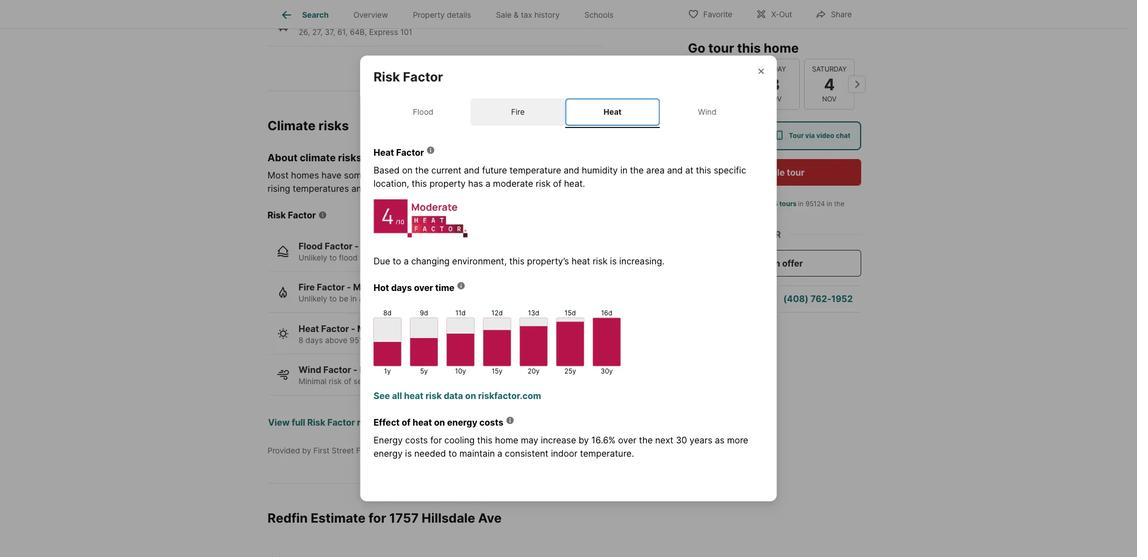 Task type: vqa. For each thing, say whether or not it's contained in the screenshot.


Task type: locate. For each thing, give the bounding box(es) containing it.
future
[[482, 165, 507, 175]]

overview tab
[[341, 2, 401, 28]]

2 vertical spatial over
[[619, 435, 637, 446]]

sea
[[370, 183, 385, 194]]

- inside the heat factor - moderate 8 days above 95° expected this year, 16 days in 30 years
[[351, 323, 355, 334]]

by inside risk factor dialog
[[579, 435, 589, 446]]

years left as
[[690, 435, 713, 446]]

data
[[444, 390, 463, 401]]

and
[[464, 165, 480, 175], [564, 165, 580, 175], [668, 165, 683, 175], [472, 170, 488, 181], [352, 183, 367, 194]]

30
[[727, 210, 735, 218], [387, 253, 397, 262], [421, 294, 431, 304], [476, 336, 486, 345], [441, 377, 450, 386], [676, 435, 688, 446]]

this left year,
[[402, 336, 415, 345]]

1 horizontal spatial be
[[511, 170, 521, 181]]

heat tab
[[566, 98, 660, 126]]

risks up about climate risks
[[319, 118, 349, 133]]

next down hot days over time
[[403, 294, 419, 304]]

levels.
[[387, 183, 413, 194]]

schedule tour
[[745, 167, 805, 178]]

factor up above
[[321, 323, 349, 334]]

unlikely inside "fire factor - minimal unlikely to be in a wildfire in next 30 years"
[[299, 294, 327, 304]]

over right winds
[[404, 377, 420, 386]]

on up cooling
[[434, 417, 445, 428]]

nov down 4
[[823, 95, 837, 103]]

minimal for wind factor - minimal
[[360, 365, 394, 376]]

0 vertical spatial over
[[414, 282, 433, 293]]

minimal up due
[[361, 241, 395, 252]]

sale & tax history tab
[[484, 2, 573, 28]]

1 vertical spatial unlikely
[[299, 294, 327, 304]]

5y
[[420, 367, 428, 375]]

years down time
[[433, 294, 453, 304]]

to inside % over the next 30 years as more energy is needed to maintain a consistent indoor temperature.
[[449, 448, 457, 459]]

1 horizontal spatial nov
[[823, 95, 837, 103]]

flood
[[413, 107, 434, 117], [299, 241, 323, 252]]

1 horizontal spatial wind
[[699, 107, 717, 117]]

full
[[292, 417, 305, 428]]

factor inside flood factor - minimal unlikely to flood in next 30 years
[[325, 241, 353, 252]]

0 horizontal spatial flood
[[299, 241, 323, 252]]

next image
[[849, 75, 866, 93]]

0 vertical spatial may
[[491, 170, 508, 181]]

30 inside "fire factor - minimal unlikely to be in a wildfire in next 30 years"
[[421, 294, 431, 304]]

1 vertical spatial tab list
[[374, 96, 764, 128]]

unlikely left the flood
[[299, 253, 327, 262]]

1 unlikely from the top
[[299, 253, 327, 262]]

0 vertical spatial climate
[[300, 152, 336, 164]]

0 horizontal spatial risk factor
[[268, 210, 316, 221]]

on inside the based on the current and future temperature and humidity in the area and at this specific location, this property has
[[402, 165, 413, 175]]

1 vertical spatial climate
[[578, 170, 608, 181]]

risk down rising
[[268, 210, 286, 221]]

may right has
[[491, 170, 508, 181]]

minimal up wildfire
[[353, 282, 387, 293]]

nov down 3
[[768, 95, 782, 103]]

- down the flood
[[347, 282, 351, 293]]

of up "levels."
[[387, 170, 395, 181]]

flood inside flood factor - minimal unlikely to flood in next 30 years
[[299, 241, 323, 252]]

0 vertical spatial tour
[[709, 40, 735, 55]]

factor down the flood
[[317, 282, 345, 293]]

0 vertical spatial energy
[[447, 417, 478, 428]]

tab list containing search
[[268, 0, 635, 28]]

saturday 4 nov
[[813, 65, 847, 103]]

fire inside "fire factor - minimal unlikely to be in a wildfire in next 30 years"
[[299, 282, 315, 293]]

tour inside schedule tour button
[[787, 167, 805, 178]]

0 vertical spatial risks
[[319, 118, 349, 133]]

8
[[299, 336, 304, 345]]

- for fire
[[347, 282, 351, 293]]

flood inside tab
[[413, 107, 434, 117]]

2 horizontal spatial on
[[465, 390, 476, 401]]

fire inside tab
[[511, 107, 525, 117]]

0 horizontal spatial be
[[339, 294, 349, 304]]

fire tab
[[471, 98, 566, 126]]

1 horizontal spatial home
[[764, 40, 799, 55]]

0 horizontal spatial fire
[[299, 282, 315, 293]]

property details
[[413, 10, 471, 20]]

2 nov from the left
[[823, 95, 837, 103]]

heat inside tab
[[604, 107, 622, 117]]

1 horizontal spatial is
[[610, 256, 617, 267]]

1 horizontal spatial risk
[[307, 417, 326, 428]]

redfin
[[268, 510, 308, 526]]

last
[[714, 210, 725, 218]]

next right the flood
[[369, 253, 385, 262]]

years inside flood factor - minimal unlikely to flood in next 30 years
[[399, 253, 419, 262]]

on down heat factor
[[402, 165, 413, 175]]

costs up 'energy costs for cooling this home may increase by 16.6' on the bottom of the page
[[480, 417, 504, 428]]

this right location,
[[412, 178, 427, 189]]

hillsdale
[[422, 510, 476, 526]]

search
[[302, 10, 329, 20]]

0 horizontal spatial is
[[405, 448, 412, 459]]

risk left increasing.
[[593, 256, 608, 267]]

30 up 9d
[[421, 294, 431, 304]]

0 horizontal spatial tour
[[709, 40, 735, 55]]

and up has
[[464, 165, 480, 175]]

days right last
[[737, 210, 752, 218]]

minimal up severe
[[360, 365, 394, 376]]

energy costs for cooling this home may increase by 16.6
[[374, 435, 609, 446]]

option
[[688, 121, 766, 150]]

due
[[644, 170, 660, 181]]

30 up data
[[441, 377, 450, 386]]

2 vertical spatial heat
[[413, 417, 432, 428]]

1 horizontal spatial risk factor
[[374, 69, 443, 85]]

0 vertical spatial risk factor
[[374, 69, 443, 85]]

1 vertical spatial tour
[[787, 167, 805, 178]]

risks up some
[[338, 152, 362, 164]]

8d
[[384, 309, 392, 317]]

1 horizontal spatial may
[[521, 435, 539, 446]]

in right the flood
[[360, 253, 367, 262]]

2 horizontal spatial by
[[579, 435, 589, 446]]

be right future
[[511, 170, 521, 181]]

in right 95124
[[827, 200, 833, 208]]

1 horizontal spatial tour
[[787, 167, 805, 178]]

0 horizontal spatial home
[[495, 435, 519, 446]]

next inside flood factor - minimal unlikely to flood in next 30 years
[[369, 253, 385, 262]]

in right humidity
[[621, 165, 628, 175]]

is inside % over the next 30 years as more energy is needed to maintain a consistent indoor temperature.
[[405, 448, 412, 459]]

years down 10y
[[452, 377, 472, 386]]

years down 12d on the bottom left
[[488, 336, 508, 345]]

- up 95°
[[351, 323, 355, 334]]

sale & tax history
[[496, 10, 560, 20]]

risk factor
[[374, 69, 443, 85], [268, 210, 316, 221]]

flood factor - minimal unlikely to flood in next 30 years
[[299, 241, 419, 262]]

762-
[[811, 293, 832, 304]]

next down the 5y
[[422, 377, 438, 386]]

on right data
[[465, 390, 476, 401]]

days right hot
[[391, 282, 412, 293]]

by
[[565, 170, 576, 181], [579, 435, 589, 446], [302, 446, 311, 456]]

0 vertical spatial tab list
[[268, 0, 635, 28]]

wind inside wind tab
[[699, 107, 717, 117]]

1 vertical spatial wind
[[299, 365, 321, 376]]

climate
[[268, 118, 316, 133]]

in right tours
[[799, 200, 804, 208]]

1 horizontal spatial energy
[[447, 417, 478, 428]]

0 vertical spatial flood
[[413, 107, 434, 117]]

30 up hot
[[387, 253, 397, 262]]

minimal inside flood factor - minimal unlikely to flood in next 30 years
[[361, 241, 395, 252]]

the inside in the last 30 days
[[835, 200, 845, 208]]

days
[[737, 210, 752, 218], [391, 282, 412, 293], [306, 336, 323, 345], [448, 336, 465, 345]]

2 horizontal spatial risk
[[374, 69, 400, 85]]

heat.
[[564, 178, 586, 189]]

1 nov from the left
[[768, 95, 782, 103]]

is for risk
[[610, 256, 617, 267]]

1 vertical spatial heat
[[404, 390, 424, 401]]

provided by first street foundation
[[268, 446, 397, 456]]

friday
[[764, 65, 787, 73]]

risk inside the most homes have some risk of natural disasters, and may be impacted by climate change due to rising temperatures and sea levels.
[[370, 170, 384, 181]]

1 horizontal spatial on
[[434, 417, 445, 428]]

0 vertical spatial unlikely
[[299, 253, 327, 262]]

0 vertical spatial fire
[[511, 107, 525, 117]]

30 inside wind factor - minimal minimal risk of severe winds over next 30 years
[[441, 377, 450, 386]]

16d
[[602, 309, 613, 317]]

1 vertical spatial flood
[[299, 241, 323, 252]]

1 vertical spatial fire
[[299, 282, 315, 293]]

&
[[514, 10, 519, 20]]

a left wildfire
[[359, 294, 364, 304]]

about climate risks
[[268, 152, 362, 164]]

next right %
[[656, 435, 674, 446]]

be
[[511, 170, 521, 181], [339, 294, 349, 304]]

heat inside the heat factor - moderate 8 days above 95° expected this year, 16 days in 30 years
[[299, 323, 319, 334]]

the inside % over the next 30 years as more energy is needed to maintain a consistent indoor temperature.
[[639, 435, 653, 446]]

0 vertical spatial for
[[431, 435, 442, 446]]

minimal inside "fire factor - minimal unlikely to be in a wildfire in next 30 years"
[[353, 282, 387, 293]]

next inside "fire factor - minimal unlikely to be in a wildfire in next 30 years"
[[403, 294, 419, 304]]

tab list
[[268, 0, 635, 28], [374, 96, 764, 128]]

an
[[770, 258, 781, 269]]

2 unlikely from the top
[[299, 294, 327, 304]]

minimal down 8
[[299, 377, 327, 386]]

1 horizontal spatial climate
[[578, 170, 608, 181]]

may up consistent
[[521, 435, 539, 446]]

1 vertical spatial be
[[339, 294, 349, 304]]

be inside "fire factor - minimal unlikely to be in a wildfire in next 30 years"
[[339, 294, 349, 304]]

95°
[[350, 336, 363, 345]]

fire for fire factor - minimal unlikely to be in a wildfire in next 30 years
[[299, 282, 315, 293]]

2 vertical spatial heat
[[299, 323, 319, 334]]

1 vertical spatial over
[[404, 377, 420, 386]]

a down 'energy costs for cooling this home may increase by 16.6' on the bottom of the page
[[498, 448, 503, 459]]

30y
[[601, 367, 613, 375]]

0 horizontal spatial costs
[[405, 435, 428, 446]]

factor inside "fire factor - minimal unlikely to be in a wildfire in next 30 years"
[[317, 282, 345, 293]]

years inside wind factor - minimal minimal risk of severe winds over next 30 years
[[452, 377, 472, 386]]

in right "16" at bottom
[[467, 336, 474, 345]]

share
[[832, 10, 852, 19]]

home up friday
[[764, 40, 799, 55]]

risk left data
[[426, 390, 442, 401]]

1 vertical spatial by
[[579, 435, 589, 446]]

wind for wind factor - minimal minimal risk of severe winds over next 30 years
[[299, 365, 321, 376]]

tour for schedule
[[787, 167, 805, 178]]

flood tab
[[376, 98, 471, 126]]

factor up the flood
[[325, 241, 353, 252]]

a right has
[[486, 178, 491, 189]]

risk down express
[[374, 69, 400, 85]]

1 vertical spatial on
[[465, 390, 476, 401]]

environment,
[[452, 256, 507, 267]]

1 horizontal spatial flood
[[413, 107, 434, 117]]

provided
[[268, 446, 300, 456]]

start an offer
[[747, 258, 804, 269]]

this left property's
[[510, 256, 525, 267]]

due to a changing environment, this property's heat risk is increasing.
[[374, 256, 665, 267]]

- inside "fire factor - minimal unlikely to be in a wildfire in next 30 years"
[[347, 282, 351, 293]]

wind factor - minimal minimal risk of severe winds over next 30 years
[[299, 365, 472, 386]]

has
[[468, 178, 483, 189]]

0 vertical spatial heat
[[604, 107, 622, 117]]

humidity
[[582, 165, 618, 175]]

for up needed
[[431, 435, 442, 446]]

in
[[621, 165, 628, 175], [799, 200, 804, 208], [827, 200, 833, 208], [360, 253, 367, 262], [351, 294, 357, 304], [395, 294, 401, 304], [467, 336, 474, 345]]

of inside wind factor - minimal minimal risk of severe winds over next 30 years
[[344, 377, 352, 386]]

for left 1757
[[369, 510, 387, 526]]

0 vertical spatial costs
[[480, 417, 504, 428]]

- up the flood
[[355, 241, 359, 252]]

0 vertical spatial is
[[610, 256, 617, 267]]

0 horizontal spatial on
[[402, 165, 413, 175]]

fire factor - minimal unlikely to be in a wildfire in next 30 years
[[299, 282, 453, 304]]

this inside the heat factor - moderate 8 days above 95° expected this year, 16 days in 30 years
[[402, 336, 415, 345]]

30 right last
[[727, 210, 735, 218]]

fire
[[511, 107, 525, 117], [299, 282, 315, 293]]

- for heat
[[351, 323, 355, 334]]

of inside the most homes have some risk of natural disasters, and may be impacted by climate change due to rising temperatures and sea levels.
[[387, 170, 395, 181]]

1 vertical spatial may
[[521, 435, 539, 446]]

changing
[[411, 256, 450, 267]]

due
[[374, 256, 391, 267]]

expected
[[365, 336, 399, 345]]

1 vertical spatial for
[[369, 510, 387, 526]]

view full risk factor report button
[[268, 409, 384, 436]]

0 vertical spatial be
[[511, 170, 521, 181]]

risk
[[370, 170, 384, 181], [536, 178, 551, 189], [593, 256, 608, 267], [329, 377, 342, 386], [426, 390, 442, 401]]

risk factor up flood tab at top left
[[374, 69, 443, 85]]

schools tab
[[573, 2, 626, 28]]

a inside "fire factor - minimal unlikely to be in a wildfire in next 30 years"
[[359, 294, 364, 304]]

favorite button
[[679, 2, 742, 25]]

the
[[415, 165, 429, 175], [631, 165, 644, 175], [835, 200, 845, 208], [639, 435, 653, 446]]

the right %
[[639, 435, 653, 446]]

the right 95124
[[835, 200, 845, 208]]

0 horizontal spatial energy
[[374, 448, 403, 459]]

- for flood
[[355, 241, 359, 252]]

0 vertical spatial by
[[565, 170, 576, 181]]

minimal for flood factor - minimal
[[361, 241, 395, 252]]

of right effect
[[402, 417, 411, 428]]

needed
[[415, 448, 446, 459]]

unlikely inside flood factor - minimal unlikely to flood in next 30 years
[[299, 253, 327, 262]]

1 horizontal spatial heat
[[374, 147, 394, 158]]

have
[[322, 170, 342, 181]]

2 vertical spatial risk
[[307, 417, 326, 428]]

first
[[314, 446, 330, 456]]

0 horizontal spatial nov
[[768, 95, 782, 103]]

costs up needed
[[405, 435, 428, 446]]

offer
[[783, 258, 804, 269]]

%
[[609, 435, 616, 446]]

1 horizontal spatial fire
[[511, 107, 525, 117]]

0 vertical spatial on
[[402, 165, 413, 175]]

1 vertical spatial risks
[[338, 152, 362, 164]]

factor down above
[[324, 365, 351, 376]]

2 horizontal spatial heat
[[604, 107, 622, 117]]

heat right property's
[[572, 256, 591, 267]]

a inside % over the next 30 years as more energy is needed to maintain a consistent indoor temperature.
[[498, 448, 503, 459]]

by left "first"
[[302, 446, 311, 456]]

0 horizontal spatial by
[[302, 446, 311, 456]]

over
[[414, 282, 433, 293], [404, 377, 420, 386], [619, 435, 637, 446]]

0 horizontal spatial for
[[369, 510, 387, 526]]

home up consistent
[[495, 435, 519, 446]]

wind inside wind factor - minimal minimal risk of severe winds over next 30 years
[[299, 365, 321, 376]]

nov inside "saturday 4 nov"
[[823, 95, 837, 103]]

risk factor element
[[374, 56, 457, 85]]

1 vertical spatial heat
[[374, 147, 394, 158]]

tour via video chat
[[789, 132, 851, 140]]

transit 26, 27, 37, 61, 64b, express 101
[[299, 15, 413, 37]]

by left 16.6
[[579, 435, 589, 446]]

wind tab
[[660, 98, 755, 126]]

unlikely for fire
[[299, 294, 327, 304]]

tour
[[789, 132, 804, 140]]

risks
[[319, 118, 349, 133], [338, 152, 362, 164]]

0 vertical spatial risk
[[374, 69, 400, 85]]

tab list containing flood
[[374, 96, 764, 128]]

risk down the temperature
[[536, 178, 551, 189]]

0 vertical spatial heat
[[572, 256, 591, 267]]

heat up needed
[[413, 417, 432, 428]]

for
[[431, 435, 442, 446], [369, 510, 387, 526]]

0 vertical spatial home
[[764, 40, 799, 55]]

next
[[369, 253, 385, 262], [403, 294, 419, 304], [422, 377, 438, 386], [656, 435, 674, 446]]

minimal
[[361, 241, 395, 252], [353, 282, 387, 293], [360, 365, 394, 376], [299, 377, 327, 386]]

energy inside % over the next 30 years as more energy is needed to maintain a consistent indoor temperature.
[[374, 448, 403, 459]]

- inside flood factor - minimal unlikely to flood in next 30 years
[[355, 241, 359, 252]]

risk right full
[[307, 417, 326, 428]]

None button
[[695, 59, 745, 110], [750, 59, 800, 110], [805, 59, 855, 110], [695, 59, 745, 110], [750, 59, 800, 110], [805, 59, 855, 110]]

to inside "fire factor - minimal unlikely to be in a wildfire in next 30 years"
[[330, 294, 337, 304]]

video
[[817, 132, 835, 140]]

of left severe
[[344, 377, 352, 386]]

heat factor
[[374, 147, 424, 158]]

home inside risk factor dialog
[[495, 435, 519, 446]]

years right due
[[399, 253, 419, 262]]

1 horizontal spatial for
[[431, 435, 442, 446]]

1 vertical spatial home
[[495, 435, 519, 446]]

1 horizontal spatial by
[[565, 170, 576, 181]]

tour right schedule
[[787, 167, 805, 178]]

energy up cooling
[[447, 417, 478, 428]]

1 vertical spatial energy
[[374, 448, 403, 459]]

over right %
[[619, 435, 637, 446]]

0 horizontal spatial wind
[[299, 365, 321, 376]]

over inside % over the next 30 years as more energy is needed to maintain a consistent indoor temperature.
[[619, 435, 637, 446]]

factor up street
[[328, 417, 355, 428]]

0 horizontal spatial may
[[491, 170, 508, 181]]

tour right go
[[709, 40, 735, 55]]

riskfactor.com
[[478, 390, 542, 401]]

schedule
[[745, 167, 785, 178]]

for inside risk factor dialog
[[431, 435, 442, 446]]

% over the next 30 years as more energy is needed to maintain a consistent indoor temperature.
[[374, 435, 749, 459]]

nov inside friday 3 nov
[[768, 95, 782, 103]]

in inside in the last 30 days
[[827, 200, 833, 208]]

0 horizontal spatial heat
[[299, 323, 319, 334]]

tour
[[709, 40, 735, 55], [787, 167, 805, 178]]

climate left change
[[578, 170, 608, 181]]

is left needed
[[405, 448, 412, 459]]

30 left as
[[676, 435, 688, 446]]

over left time
[[414, 282, 433, 293]]

risk left severe
[[329, 377, 342, 386]]

property
[[430, 178, 466, 189]]

wind for wind
[[699, 107, 717, 117]]

- inside wind factor - minimal minimal risk of severe winds over next 30 years
[[354, 365, 358, 376]]

1 vertical spatial is
[[405, 448, 412, 459]]

- up severe
[[354, 365, 358, 376]]

30 right "16" at bottom
[[476, 336, 486, 345]]

be left wildfire
[[339, 294, 349, 304]]

tour via video chat option
[[766, 121, 862, 150]]

0 horizontal spatial risk
[[268, 210, 286, 221]]

wildfire
[[366, 294, 393, 304]]

0 vertical spatial wind
[[699, 107, 717, 117]]



Task type: describe. For each thing, give the bounding box(es) containing it.
see
[[374, 390, 390, 401]]

30 inside % over the next 30 years as more energy is needed to maintain a consistent indoor temperature.
[[676, 435, 688, 446]]

effect
[[374, 417, 400, 428]]

estimate
[[311, 510, 366, 526]]

in inside the based on the current and future temperature and humidity in the area and at this specific location, this property has
[[621, 165, 628, 175]]

a moderate risk of heat.
[[486, 178, 586, 189]]

risk inside "button"
[[307, 417, 326, 428]]

go
[[688, 40, 706, 55]]

factor inside "button"
[[328, 417, 355, 428]]

flood for flood
[[413, 107, 434, 117]]

increase
[[541, 435, 577, 446]]

consistent
[[505, 448, 549, 459]]

factor up flood tab at top left
[[403, 69, 443, 85]]

friday 3 nov
[[764, 65, 787, 103]]

share button
[[807, 2, 862, 25]]

start
[[747, 258, 768, 269]]

and up heat.
[[564, 165, 580, 175]]

natural
[[398, 170, 427, 181]]

may inside the most homes have some risk of natural disasters, and may be impacted by climate change due to rising temperatures and sea levels.
[[491, 170, 508, 181]]

details
[[447, 10, 471, 20]]

1 horizontal spatial costs
[[480, 417, 504, 428]]

flood for flood factor - minimal unlikely to flood in next 30 years
[[299, 241, 323, 252]]

- for wind
[[354, 365, 358, 376]]

risk inside dialog
[[374, 69, 400, 85]]

or
[[769, 229, 782, 240]]

this up maintain
[[478, 435, 493, 446]]

factor up natural
[[396, 147, 424, 158]]

30 inside the heat factor - moderate 8 days above 95° expected this year, 16 days in 30 years
[[476, 336, 486, 345]]

days inside risk factor dialog
[[391, 282, 412, 293]]

days inside in the last 30 days
[[737, 210, 752, 218]]

heat for heat factor - moderate 8 days above 95° expected this year, 16 days in 30 years
[[299, 323, 319, 334]]

20y
[[528, 367, 540, 375]]

in left wildfire
[[351, 294, 357, 304]]

based on the current and future temperature and humidity in the area and at this specific location, this property has
[[374, 165, 747, 189]]

for for cooling
[[431, 435, 442, 446]]

see all heat risk data on riskfactor.com
[[374, 390, 542, 401]]

the left current
[[415, 165, 429, 175]]

this right "at"
[[696, 165, 712, 175]]

and right disasters,
[[472, 170, 488, 181]]

4
[[825, 74, 835, 94]]

unlikely for flood
[[299, 253, 327, 262]]

view
[[268, 417, 290, 428]]

to inside flood factor - minimal unlikely to flood in next 30 years
[[330, 253, 337, 262]]

tax
[[521, 10, 533, 20]]

at
[[686, 165, 694, 175]]

most
[[268, 170, 289, 181]]

redfin estimate for 1757 hillsdale ave
[[268, 510, 502, 526]]

heat factor score logo image
[[374, 190, 468, 238]]

nov for 3
[[768, 95, 782, 103]]

saturday
[[813, 65, 847, 73]]

1952
[[832, 293, 853, 304]]

history
[[535, 10, 560, 20]]

disasters,
[[429, 170, 470, 181]]

over inside wind factor - minimal minimal risk of severe winds over next 30 years
[[404, 377, 420, 386]]

next inside wind factor - minimal minimal risk of severe winds over next 30 years
[[422, 377, 438, 386]]

nov for 4
[[823, 95, 837, 103]]

risk inside wind factor - minimal minimal risk of severe winds over next 30 years
[[329, 377, 342, 386]]

impacted
[[524, 170, 563, 181]]

street
[[332, 446, 354, 456]]

next inside % over the next 30 years as more energy is needed to maintain a consistent indoor temperature.
[[656, 435, 674, 446]]

increasing.
[[620, 256, 665, 267]]

may inside risk factor dialog
[[521, 435, 539, 446]]

years inside % over the next 30 years as more energy is needed to maintain a consistent indoor temperature.
[[690, 435, 713, 446]]

in right wildfire
[[395, 294, 401, 304]]

days right 8
[[306, 336, 323, 345]]

energy
[[374, 435, 403, 446]]

indoor
[[551, 448, 578, 459]]

heat for effect of heat on energy costs
[[413, 417, 432, 428]]

2 vertical spatial by
[[302, 446, 311, 456]]

climate inside the most homes have some risk of natural disasters, and may be impacted by climate change due to rising temperatures and sea levels.
[[578, 170, 608, 181]]

61,
[[338, 27, 348, 37]]

factor inside wind factor - minimal minimal risk of severe winds over next 30 years
[[324, 365, 351, 376]]

years inside "fire factor - minimal unlikely to be in a wildfire in next 30 years"
[[433, 294, 453, 304]]

minimal for fire factor - minimal
[[353, 282, 387, 293]]

severe
[[354, 377, 378, 386]]

risk factor inside dialog
[[374, 69, 443, 85]]

favorite
[[704, 10, 733, 19]]

transit
[[299, 15, 329, 26]]

1757
[[389, 510, 419, 526]]

tour via video chat list box
[[688, 121, 862, 150]]

homes
[[291, 170, 319, 181]]

heat for heat
[[604, 107, 622, 117]]

area
[[647, 165, 665, 175]]

be inside the most homes have some risk of natural disasters, and may be impacted by climate change due to rising temperatures and sea levels.
[[511, 170, 521, 181]]

12d
[[492, 309, 503, 317]]

1 vertical spatial costs
[[405, 435, 428, 446]]

sale
[[496, 10, 512, 20]]

foundation
[[356, 446, 397, 456]]

climate risks
[[268, 118, 349, 133]]

13d
[[528, 309, 540, 317]]

in inside the heat factor - moderate 8 days above 95° expected this year, 16 days in 30 years
[[467, 336, 474, 345]]

by inside the most homes have some risk of natural disasters, and may be impacted by climate change due to rising temperatures and sea levels.
[[565, 170, 576, 181]]

0 horizontal spatial climate
[[300, 152, 336, 164]]

95124
[[806, 200, 826, 208]]

2 vertical spatial on
[[434, 417, 445, 428]]

factor down temperatures at the top of page
[[288, 210, 316, 221]]

1 vertical spatial risk
[[268, 210, 286, 221]]

see all heat risk data on riskfactor.com link
[[374, 385, 764, 403]]

above
[[325, 336, 348, 345]]

property's
[[527, 256, 569, 267]]

all
[[392, 390, 402, 401]]

x-
[[772, 10, 780, 19]]

(408) 762-1952 link
[[784, 293, 853, 304]]

factor inside the heat factor - moderate 8 days above 95° expected this year, 16 days in 30 years
[[321, 323, 349, 334]]

more
[[728, 435, 749, 446]]

specific
[[714, 165, 747, 175]]

25y
[[565, 367, 576, 375]]

fire for fire
[[511, 107, 525, 117]]

schedule tour button
[[688, 159, 862, 186]]

temperatures
[[293, 183, 349, 194]]

a left changing at the top
[[404, 256, 409, 267]]

years inside the heat factor - moderate 8 days above 95° expected this year, 16 days in 30 years
[[488, 336, 508, 345]]

1y
[[384, 367, 391, 375]]

days right "16" at bottom
[[448, 336, 465, 345]]

property details tab
[[401, 2, 484, 28]]

heat factor - moderate 8 days above 95° expected this year, 16 days in 30 years
[[299, 323, 508, 345]]

and down some
[[352, 183, 367, 194]]

risk factor dialog
[[361, 56, 777, 501]]

3
[[770, 74, 780, 94]]

heat for heat factor
[[374, 147, 394, 158]]

is for energy
[[405, 448, 412, 459]]

express
[[369, 27, 398, 37]]

30 inside flood factor - minimal unlikely to flood in next 30 years
[[387, 253, 397, 262]]

tab list inside risk factor dialog
[[374, 96, 764, 128]]

in inside flood factor - minimal unlikely to flood in next 30 years
[[360, 253, 367, 262]]

x-out button
[[747, 2, 802, 25]]

report
[[357, 417, 384, 428]]

overview
[[354, 10, 388, 20]]

75
[[770, 200, 778, 208]]

1 vertical spatial risk factor
[[268, 210, 316, 221]]

as
[[715, 435, 725, 446]]

the left area
[[631, 165, 644, 175]]

location,
[[374, 178, 409, 189]]

to inside the most homes have some risk of natural disasters, and may be impacted by climate change due to rising temperatures and sea levels.
[[663, 170, 671, 181]]

hot
[[374, 282, 389, 293]]

change
[[611, 170, 642, 181]]

30 inside in the last 30 days
[[727, 210, 735, 218]]

for for 1757
[[369, 510, 387, 526]]

current
[[432, 165, 462, 175]]

tour for go
[[709, 40, 735, 55]]

11d
[[456, 309, 466, 317]]

of left heat.
[[553, 178, 562, 189]]

and left "at"
[[668, 165, 683, 175]]

heat for see all heat risk data on riskfactor.com
[[404, 390, 424, 401]]

this down x-out button
[[738, 40, 761, 55]]

(408)
[[784, 293, 809, 304]]



